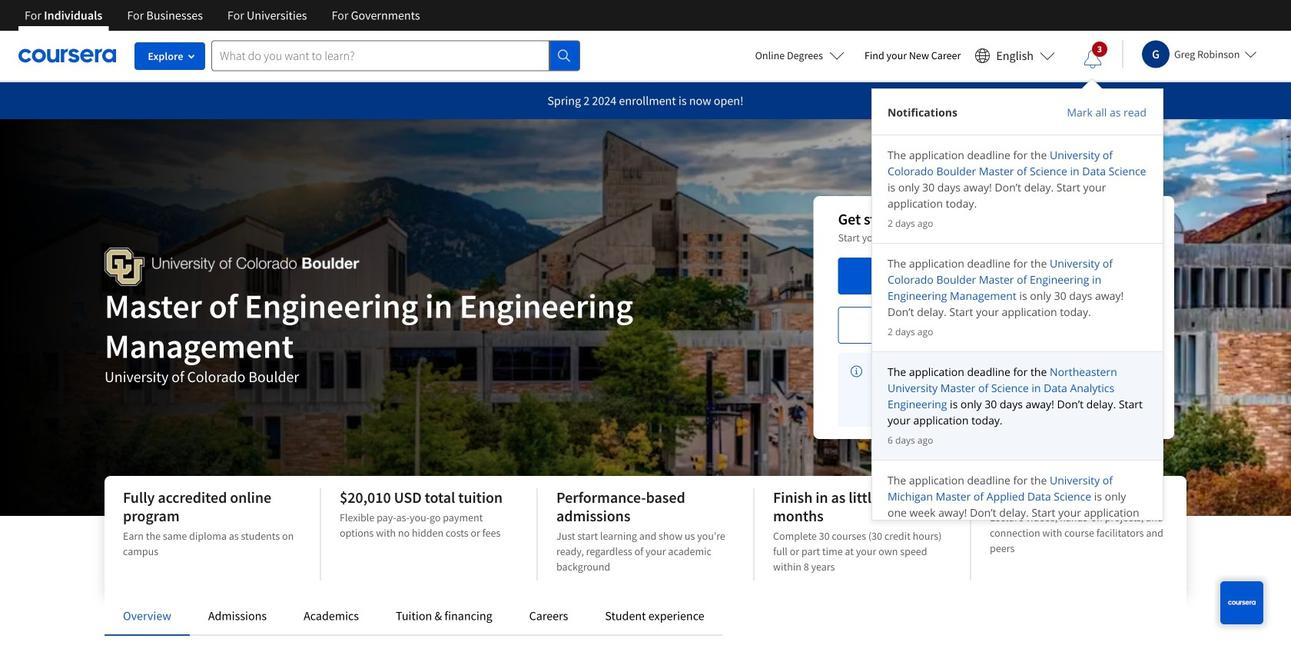 Task type: vqa. For each thing, say whether or not it's contained in the screenshot.
search box
yes



Task type: describe. For each thing, give the bounding box(es) containing it.
banner navigation
[[12, 0, 433, 31]]

university of colorado boulder logo image
[[105, 248, 359, 286]]

What do you want to learn? text field
[[211, 40, 550, 71]]



Task type: locate. For each thing, give the bounding box(es) containing it.
coursera image
[[18, 43, 116, 68]]

None search field
[[211, 40, 581, 71]]



